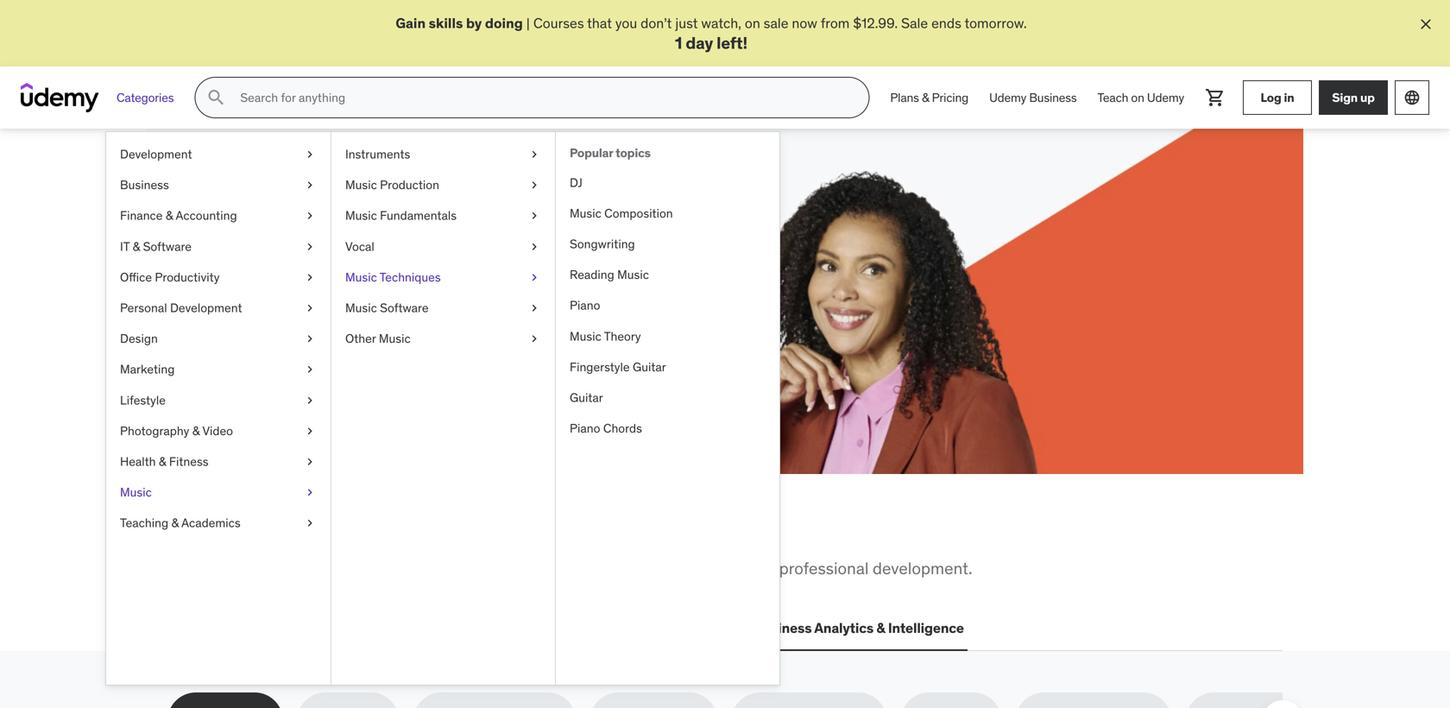 Task type: describe. For each thing, give the bounding box(es) containing it.
xsmall image for health & fitness
[[303, 454, 317, 470]]

business analytics & intelligence button
[[750, 608, 968, 649]]

instruments link
[[332, 139, 555, 170]]

(and
[[230, 239, 290, 274]]

marketing link
[[106, 354, 331, 385]]

courses for (and
[[230, 281, 281, 299]]

piano link
[[556, 290, 780, 321]]

topics,
[[471, 558, 520, 579]]

workplace
[[263, 558, 338, 579]]

sale for |
[[902, 14, 929, 32]]

development.
[[873, 558, 973, 579]]

fingerstyle
[[570, 359, 630, 375]]

place
[[553, 515, 624, 551]]

journey,
[[466, 281, 514, 299]]

1 vertical spatial on
[[1132, 90, 1145, 105]]

xsmall image for personal development
[[303, 300, 317, 317]]

log
[[1261, 90, 1282, 105]]

health & fitness link
[[106, 447, 331, 477]]

every
[[304, 281, 337, 299]]

xsmall image for teaching & academics
[[303, 515, 317, 532]]

1 vertical spatial skills
[[262, 515, 336, 551]]

just
[[676, 14, 698, 32]]

ends for save)
[[324, 301, 354, 318]]

other
[[345, 331, 376, 347]]

all
[[168, 515, 208, 551]]

on inside gain skills by doing | courses that you don't just watch, on sale now from $12.99. sale ends tomorrow. 1 day left!
[[745, 14, 761, 32]]

business analytics & intelligence
[[754, 619, 965, 637]]

fingerstyle guitar
[[570, 359, 667, 375]]

in inside all the skills you need in one place from critical workplace skills to technical topics, our catalog supports well-rounded professional development.
[[466, 515, 493, 551]]

2 udemy from the left
[[1148, 90, 1185, 105]]

one
[[498, 515, 548, 551]]

xsmall image for music software
[[528, 300, 541, 317]]

music for music fundamentals
[[345, 208, 377, 224]]

don't
[[641, 14, 672, 32]]

dj link
[[556, 168, 780, 198]]

data
[[525, 619, 556, 637]]

music down music software
[[379, 331, 411, 347]]

sale for save)
[[293, 301, 320, 318]]

shopping cart with 0 items image
[[1206, 87, 1226, 108]]

& for accounting
[[166, 208, 173, 224]]

xsmall image for instruments
[[528, 146, 541, 163]]

teaching & academics link
[[106, 508, 331, 539]]

music for music software
[[345, 300, 377, 316]]

udemy image
[[21, 83, 99, 112]]

xsmall image for photography & video
[[303, 423, 317, 440]]

personal development
[[120, 300, 242, 316]]

watch,
[[702, 14, 742, 32]]

1 horizontal spatial skills
[[342, 558, 379, 579]]

& for software
[[133, 239, 140, 254]]

xsmall image for design
[[303, 331, 317, 347]]

catalog
[[551, 558, 606, 579]]

personal
[[120, 300, 167, 316]]

plans
[[891, 90, 920, 105]]

succeed
[[447, 204, 555, 240]]

music link
[[106, 477, 331, 508]]

it for it certifications
[[310, 619, 322, 637]]

music composition link
[[556, 198, 780, 229]]

xsmall image for music fundamentals
[[528, 208, 541, 225]]

starting
[[518, 281, 565, 299]]

music right reading
[[618, 267, 649, 283]]

techniques
[[380, 270, 441, 285]]

reading
[[570, 267, 615, 283]]

tomorrow. for save)
[[357, 301, 419, 318]]

piano for piano
[[570, 298, 601, 313]]

learning
[[412, 281, 462, 299]]

rounded
[[714, 558, 776, 579]]

software inside 'link'
[[380, 300, 429, 316]]

music for music production
[[345, 177, 377, 193]]

xsmall image for music production
[[528, 177, 541, 194]]

music fundamentals link
[[332, 201, 555, 231]]

vocal
[[345, 239, 375, 254]]

reading music link
[[556, 260, 780, 290]]

xsmall image for office productivity
[[303, 269, 317, 286]]

& for pricing
[[922, 90, 930, 105]]

dj
[[570, 175, 583, 190]]

you inside gain skills by doing | courses that you don't just watch, on sale now from $12.99. sale ends tomorrow. 1 day left!
[[616, 14, 638, 32]]

piano for piano chords
[[570, 421, 601, 436]]

need
[[395, 515, 461, 551]]

music for music techniques
[[345, 270, 377, 285]]

categories button
[[106, 77, 184, 118]]

music software
[[345, 300, 429, 316]]

log in
[[1261, 90, 1295, 105]]

science
[[558, 619, 610, 637]]

fundamentals
[[380, 208, 457, 224]]

music theory
[[570, 329, 641, 344]]

other music link
[[332, 324, 555, 354]]

save)
[[295, 239, 364, 274]]

$12.99. for save)
[[245, 301, 290, 318]]

1 horizontal spatial guitar
[[633, 359, 667, 375]]

health
[[120, 454, 156, 469]]

& for academics
[[171, 515, 179, 531]]

reading music
[[570, 267, 649, 283]]

finance
[[120, 208, 163, 224]]

office productivity
[[120, 270, 220, 285]]

xsmall image for it & software
[[303, 238, 317, 255]]

instruments
[[345, 147, 410, 162]]

you inside all the skills you need in one place from critical workplace skills to technical topics, our catalog supports well-rounded professional development.
[[341, 515, 390, 551]]

xsmall image for lifestyle
[[303, 392, 317, 409]]

chords
[[604, 421, 642, 436]]

xsmall image for business
[[303, 177, 317, 194]]

other music
[[345, 331, 411, 347]]

0 vertical spatial development
[[120, 147, 192, 162]]

submit search image
[[206, 87, 227, 108]]

music techniques
[[345, 270, 441, 285]]

popular
[[570, 145, 613, 161]]

by
[[466, 14, 482, 32]]

log in link
[[1244, 80, 1313, 115]]

for
[[284, 281, 301, 299]]

piano chords
[[570, 421, 642, 436]]

choose a language image
[[1404, 89, 1422, 106]]

video
[[202, 423, 233, 439]]

skills inside gain skills by doing | courses that you don't just watch, on sale now from $12.99. sale ends tomorrow. 1 day left!
[[429, 14, 463, 32]]

music down health
[[120, 485, 152, 500]]

doing
[[485, 14, 523, 32]]



Task type: locate. For each thing, give the bounding box(es) containing it.
certifications
[[325, 619, 412, 637]]

business inside 'button'
[[754, 619, 812, 637]]

sale inside "learn, practice, succeed (and save) courses for every skill in your learning journey, starting at $12.99. sale ends tomorrow."
[[293, 301, 320, 318]]

0 vertical spatial software
[[143, 239, 192, 254]]

1 piano from the top
[[570, 298, 601, 313]]

from
[[821, 14, 850, 32]]

1 vertical spatial business
[[120, 177, 169, 193]]

0 vertical spatial courses
[[534, 14, 584, 32]]

it certifications
[[310, 619, 412, 637]]

udemy left shopping cart with 0 items image
[[1148, 90, 1185, 105]]

xsmall image inside "office productivity" link
[[303, 269, 317, 286]]

xsmall image for marketing
[[303, 361, 317, 378]]

ends inside "learn, practice, succeed (and save) courses for every skill in your learning journey, starting at $12.99. sale ends tomorrow."
[[324, 301, 354, 318]]

0 horizontal spatial you
[[341, 515, 390, 551]]

composition
[[605, 206, 673, 221]]

guitar link
[[556, 383, 780, 413]]

courses for doing
[[534, 14, 584, 32]]

data science
[[525, 619, 610, 637]]

development link
[[106, 139, 331, 170]]

0 horizontal spatial skills
[[262, 515, 336, 551]]

sale inside gain skills by doing | courses that you don't just watch, on sale now from $12.99. sale ends tomorrow. 1 day left!
[[902, 14, 929, 32]]

tomorrow. down your
[[357, 301, 419, 318]]

piano down reading
[[570, 298, 601, 313]]

day
[[686, 32, 713, 53]]

0 vertical spatial ends
[[932, 14, 962, 32]]

data science button
[[522, 608, 613, 649]]

0 horizontal spatial software
[[143, 239, 192, 254]]

xsmall image for music techniques
[[528, 269, 541, 286]]

& right health
[[159, 454, 166, 469]]

our
[[524, 558, 548, 579]]

in right log
[[1285, 90, 1295, 105]]

0 horizontal spatial business
[[120, 177, 169, 193]]

technical
[[401, 558, 467, 579]]

your
[[383, 281, 409, 299]]

courses right |
[[534, 14, 584, 32]]

music up vocal
[[345, 208, 377, 224]]

it inside button
[[310, 619, 322, 637]]

1 vertical spatial in
[[368, 281, 379, 299]]

0 horizontal spatial courses
[[230, 281, 281, 299]]

0 horizontal spatial in
[[368, 281, 379, 299]]

guitar down fingerstyle
[[570, 390, 603, 406]]

teach on udemy link
[[1088, 77, 1195, 118]]

$12.99. inside "learn, practice, succeed (and save) courses for every skill in your learning journey, starting at $12.99. sale ends tomorrow."
[[245, 301, 290, 318]]

supports
[[610, 558, 675, 579]]

xsmall image inside finance & accounting link
[[303, 208, 317, 225]]

design
[[120, 331, 158, 347]]

professional
[[780, 558, 869, 579]]

1 vertical spatial guitar
[[570, 390, 603, 406]]

0 vertical spatial $12.99.
[[853, 14, 898, 32]]

in inside "learn, practice, succeed (and save) courses for every skill in your learning journey, starting at $12.99. sale ends tomorrow."
[[368, 281, 379, 299]]

music composition
[[570, 206, 673, 221]]

piano
[[570, 298, 601, 313], [570, 421, 601, 436]]

1 vertical spatial piano
[[570, 421, 601, 436]]

xsmall image
[[303, 238, 317, 255], [303, 300, 317, 317], [528, 331, 541, 347], [303, 361, 317, 378], [303, 392, 317, 409], [303, 454, 317, 470]]

sign
[[1333, 90, 1359, 105]]

2 horizontal spatial skills
[[429, 14, 463, 32]]

xsmall image inside vocal link
[[528, 238, 541, 255]]

business
[[1030, 90, 1077, 105], [120, 177, 169, 193], [754, 619, 812, 637]]

0 horizontal spatial guitar
[[570, 390, 603, 406]]

courses inside gain skills by doing | courses that you don't just watch, on sale now from $12.99. sale ends tomorrow. 1 day left!
[[534, 14, 584, 32]]

0 horizontal spatial udemy
[[990, 90, 1027, 105]]

1 vertical spatial sale
[[293, 301, 320, 318]]

1 vertical spatial courses
[[230, 281, 281, 299]]

finance & accounting link
[[106, 201, 331, 231]]

sale
[[902, 14, 929, 32], [293, 301, 320, 318]]

0 horizontal spatial on
[[745, 14, 761, 32]]

in inside log in link
[[1285, 90, 1295, 105]]

teaching & academics
[[120, 515, 241, 531]]

0 horizontal spatial ends
[[324, 301, 354, 318]]

pricing
[[932, 90, 969, 105]]

xsmall image for other music
[[528, 331, 541, 347]]

gain
[[396, 14, 426, 32]]

xsmall image inside music techniques link
[[528, 269, 541, 286]]

1 vertical spatial it
[[310, 619, 322, 637]]

business up finance
[[120, 177, 169, 193]]

1 horizontal spatial tomorrow.
[[965, 14, 1027, 32]]

music up fingerstyle
[[570, 329, 602, 344]]

xsmall image inside music fundamentals link
[[528, 208, 541, 225]]

tomorrow. up udemy business
[[965, 14, 1027, 32]]

teach on udemy
[[1098, 90, 1185, 105]]

1 horizontal spatial ends
[[932, 14, 962, 32]]

business left the analytics
[[754, 619, 812, 637]]

1 horizontal spatial udemy
[[1148, 90, 1185, 105]]

xsmall image for finance & accounting
[[303, 208, 317, 225]]

the
[[213, 515, 257, 551]]

music production link
[[332, 170, 555, 201]]

2 vertical spatial business
[[754, 619, 812, 637]]

learn,
[[230, 204, 319, 240]]

music
[[345, 177, 377, 193], [570, 206, 602, 221], [345, 208, 377, 224], [618, 267, 649, 283], [345, 270, 377, 285], [345, 300, 377, 316], [570, 329, 602, 344], [379, 331, 411, 347], [120, 485, 152, 500]]

music down dj on the top left of page
[[570, 206, 602, 221]]

xsmall image inside music software 'link'
[[528, 300, 541, 317]]

& up office
[[133, 239, 140, 254]]

1 vertical spatial development
[[170, 300, 242, 316]]

tomorrow. inside "learn, practice, succeed (and save) courses for every skill in your learning journey, starting at $12.99. sale ends tomorrow."
[[357, 301, 419, 318]]

business for business
[[120, 177, 169, 193]]

|
[[527, 14, 530, 32]]

office
[[120, 270, 152, 285]]

xsmall image inside instruments link
[[528, 146, 541, 163]]

& right teaching
[[171, 515, 179, 531]]

2 vertical spatial in
[[466, 515, 493, 551]]

1 vertical spatial software
[[380, 300, 429, 316]]

0 vertical spatial guitar
[[633, 359, 667, 375]]

0 vertical spatial sale
[[902, 14, 929, 32]]

2 piano from the top
[[570, 421, 601, 436]]

development down categories dropdown button
[[120, 147, 192, 162]]

sign up
[[1333, 90, 1376, 105]]

&
[[922, 90, 930, 105], [166, 208, 173, 224], [133, 239, 140, 254], [192, 423, 200, 439], [159, 454, 166, 469], [171, 515, 179, 531], [877, 619, 886, 637]]

piano inside 'link'
[[570, 298, 601, 313]]

xsmall image inside development link
[[303, 146, 317, 163]]

development
[[120, 147, 192, 162], [170, 300, 242, 316]]

sale
[[764, 14, 789, 32]]

1 vertical spatial $12.99.
[[245, 301, 290, 318]]

ends inside gain skills by doing | courses that you don't just watch, on sale now from $12.99. sale ends tomorrow. 1 day left!
[[932, 14, 962, 32]]

photography & video
[[120, 423, 233, 439]]

ends
[[932, 14, 962, 32], [324, 301, 354, 318]]

xsmall image inside the it & software link
[[303, 238, 317, 255]]

0 horizontal spatial sale
[[293, 301, 320, 318]]

udemy business
[[990, 90, 1077, 105]]

xsmall image inside teaching & academics link
[[303, 515, 317, 532]]

business for business analytics & intelligence
[[754, 619, 812, 637]]

close image
[[1418, 16, 1435, 33]]

udemy right 'pricing'
[[990, 90, 1027, 105]]

udemy business link
[[979, 77, 1088, 118]]

& inside 'button'
[[877, 619, 886, 637]]

songwriting
[[570, 236, 635, 252]]

courses
[[534, 14, 584, 32], [230, 281, 281, 299]]

sign up link
[[1320, 80, 1389, 115]]

intelligence
[[889, 619, 965, 637]]

it up office
[[120, 239, 130, 254]]

well-
[[679, 558, 714, 579]]

$12.99. inside gain skills by doing | courses that you don't just watch, on sale now from $12.99. sale ends tomorrow. 1 day left!
[[853, 14, 898, 32]]

& right finance
[[166, 208, 173, 224]]

music fundamentals
[[345, 208, 457, 224]]

all the skills you need in one place from critical workplace skills to technical topics, our catalog supports well-rounded professional development.
[[168, 515, 973, 579]]

music techniques element
[[555, 132, 780, 685]]

1 vertical spatial ends
[[324, 301, 354, 318]]

xsmall image inside marketing link
[[303, 361, 317, 378]]

you right "that"
[[616, 14, 638, 32]]

tomorrow. inside gain skills by doing | courses that you don't just watch, on sale now from $12.99. sale ends tomorrow. 1 day left!
[[965, 14, 1027, 32]]

xsmall image for development
[[303, 146, 317, 163]]

0 vertical spatial it
[[120, 239, 130, 254]]

to
[[382, 558, 397, 579]]

xsmall image inside other music link
[[528, 331, 541, 347]]

1 horizontal spatial you
[[616, 14, 638, 32]]

music down instruments
[[345, 177, 377, 193]]

xsmall image inside 'music' link
[[303, 484, 317, 501]]

1 horizontal spatial sale
[[902, 14, 929, 32]]

xsmall image inside the 'personal development' link
[[303, 300, 317, 317]]

piano chords link
[[556, 413, 780, 444]]

analytics
[[815, 619, 874, 637]]

lifestyle link
[[106, 385, 331, 416]]

$12.99. for |
[[853, 14, 898, 32]]

1 horizontal spatial in
[[466, 515, 493, 551]]

& for video
[[192, 423, 200, 439]]

$12.99. right from
[[853, 14, 898, 32]]

xsmall image inside business link
[[303, 177, 317, 194]]

from
[[168, 558, 205, 579]]

courses inside "learn, practice, succeed (and save) courses for every skill in your learning journey, starting at $12.99. sale ends tomorrow."
[[230, 281, 281, 299]]

1 vertical spatial you
[[341, 515, 390, 551]]

courses up at
[[230, 281, 281, 299]]

0 vertical spatial piano
[[570, 298, 601, 313]]

software
[[143, 239, 192, 254], [380, 300, 429, 316]]

personal development link
[[106, 293, 331, 324]]

& right plans on the right top
[[922, 90, 930, 105]]

1 udemy from the left
[[990, 90, 1027, 105]]

0 vertical spatial in
[[1285, 90, 1295, 105]]

it & software link
[[106, 231, 331, 262]]

0 horizontal spatial tomorrow.
[[357, 301, 419, 318]]

xsmall image inside design link
[[303, 331, 317, 347]]

fitness
[[169, 454, 209, 469]]

guitar down music theory link
[[633, 359, 667, 375]]

1 horizontal spatial $12.99.
[[853, 14, 898, 32]]

1 vertical spatial tomorrow.
[[357, 301, 419, 318]]

1 horizontal spatial software
[[380, 300, 429, 316]]

academics
[[181, 515, 241, 531]]

xsmall image
[[303, 146, 317, 163], [528, 146, 541, 163], [303, 177, 317, 194], [528, 177, 541, 194], [303, 208, 317, 225], [528, 208, 541, 225], [528, 238, 541, 255], [303, 269, 317, 286], [528, 269, 541, 286], [528, 300, 541, 317], [303, 331, 317, 347], [303, 423, 317, 440], [303, 484, 317, 501], [303, 515, 317, 532]]

xsmall image inside photography & video link
[[303, 423, 317, 440]]

photography & video link
[[106, 416, 331, 447]]

0 horizontal spatial $12.99.
[[245, 301, 290, 318]]

ends for |
[[932, 14, 962, 32]]

music down vocal
[[345, 270, 377, 285]]

xsmall image for music
[[303, 484, 317, 501]]

practice,
[[324, 204, 442, 240]]

on left the sale
[[745, 14, 761, 32]]

it certifications button
[[307, 608, 416, 649]]

1 horizontal spatial it
[[310, 619, 322, 637]]

skills left to on the bottom of the page
[[342, 558, 379, 579]]

gain skills by doing | courses that you don't just watch, on sale now from $12.99. sale ends tomorrow. 1 day left!
[[396, 14, 1027, 53]]

theory
[[604, 329, 641, 344]]

music for music composition
[[570, 206, 602, 221]]

0 vertical spatial you
[[616, 14, 638, 32]]

piano left chords
[[570, 421, 601, 436]]

it for it & software
[[120, 239, 130, 254]]

office productivity link
[[106, 262, 331, 293]]

2 vertical spatial skills
[[342, 558, 379, 579]]

learn, practice, succeed (and save) courses for every skill in your learning journey, starting at $12.99. sale ends tomorrow.
[[230, 204, 565, 318]]

0 vertical spatial on
[[745, 14, 761, 32]]

& left video
[[192, 423, 200, 439]]

tomorrow. for |
[[965, 14, 1027, 32]]

skills up the workplace
[[262, 515, 336, 551]]

finance & accounting
[[120, 208, 237, 224]]

in up topics,
[[466, 515, 493, 551]]

lifestyle
[[120, 392, 166, 408]]

ends down skill
[[324, 301, 354, 318]]

music for music theory
[[570, 329, 602, 344]]

teach
[[1098, 90, 1129, 105]]

development down "office productivity" link
[[170, 300, 242, 316]]

it left the certifications
[[310, 619, 322, 637]]

skills
[[429, 14, 463, 32], [262, 515, 336, 551], [342, 558, 379, 579]]

music software link
[[332, 293, 555, 324]]

music down skill
[[345, 300, 377, 316]]

in right skill
[[368, 281, 379, 299]]

sale up plans on the right top
[[902, 14, 929, 32]]

business left teach
[[1030, 90, 1077, 105]]

0 vertical spatial tomorrow.
[[965, 14, 1027, 32]]

2 horizontal spatial business
[[1030, 90, 1077, 105]]

on right teach
[[1132, 90, 1145, 105]]

accounting
[[176, 208, 237, 224]]

skills left by
[[429, 14, 463, 32]]

xsmall image inside lifestyle link
[[303, 392, 317, 409]]

left!
[[717, 32, 748, 53]]

you up to on the bottom of the page
[[341, 515, 390, 551]]

xsmall image inside health & fitness link
[[303, 454, 317, 470]]

2 horizontal spatial in
[[1285, 90, 1295, 105]]

ends up 'pricing'
[[932, 14, 962, 32]]

$12.99. down for
[[245, 301, 290, 318]]

1 horizontal spatial business
[[754, 619, 812, 637]]

that
[[587, 14, 612, 32]]

& right the analytics
[[877, 619, 886, 637]]

1 horizontal spatial courses
[[534, 14, 584, 32]]

Search for anything text field
[[237, 83, 848, 112]]

0 horizontal spatial it
[[120, 239, 130, 254]]

0 vertical spatial business
[[1030, 90, 1077, 105]]

xsmall image for vocal
[[528, 238, 541, 255]]

xsmall image inside music production link
[[528, 177, 541, 194]]

& for fitness
[[159, 454, 166, 469]]

you
[[616, 14, 638, 32], [341, 515, 390, 551]]

music inside 'link'
[[345, 300, 377, 316]]

music techniques link
[[332, 262, 555, 293]]

1 horizontal spatial on
[[1132, 90, 1145, 105]]

sale down every
[[293, 301, 320, 318]]

software up office productivity
[[143, 239, 192, 254]]

software down your
[[380, 300, 429, 316]]

0 vertical spatial skills
[[429, 14, 463, 32]]

categories
[[117, 90, 174, 105]]



Task type: vqa. For each thing, say whether or not it's contained in the screenshot.
plus
no



